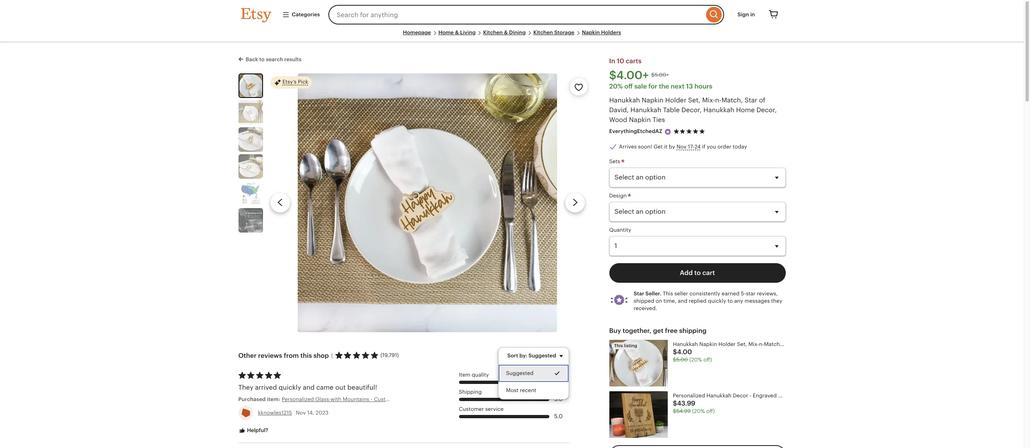Task type: locate. For each thing, give the bounding box(es) containing it.
5.0 for service
[[554, 413, 563, 420]]

categories button
[[276, 7, 326, 22]]

off) right 5.00
[[703, 357, 712, 363]]

1 vertical spatial off)
[[706, 408, 715, 414]]

0 horizontal spatial &
[[455, 29, 459, 36]]

$ right personalized hanukkah decor - engraved wood sign, 14x10 hanukkah sign, menorah and custom name, classy hanukkah decorations, design: hnka1 image
[[673, 408, 676, 414]]

1 horizontal spatial and
[[678, 298, 687, 304]]

nov right 'by'
[[677, 144, 687, 150]]

arrives soon! get it by nov 17-24 if you order today
[[619, 144, 747, 150]]

this seller consistently earned 5-star reviews, shipped on time, and replied quickly to any messages they received.
[[634, 291, 782, 311]]

0 vertical spatial napkin
[[582, 29, 600, 36]]

kknowles1215 link
[[258, 410, 292, 416]]

hours
[[695, 83, 712, 90]]

received.
[[634, 305, 657, 311]]

back to search results
[[246, 56, 301, 62]]

other
[[238, 352, 257, 360]]

napkin left the holders
[[582, 29, 600, 36]]

0 vertical spatial off)
[[703, 357, 712, 363]]

star inside hanukkah napkin holder set, mix-n-match, star of david, hanukkah table decor, hanukkah home decor, wood napkin ties
[[745, 96, 757, 104]]

hanukkah napkin holder set mix-n-match star of david image 6 image
[[238, 208, 263, 233]]

5.0 down most recent button
[[554, 413, 563, 420]]

3 5.0 from the top
[[554, 413, 563, 420]]

5.0 down sort by: suggested dropdown button
[[554, 379, 563, 386]]

to left the cart
[[694, 269, 701, 277]]

in
[[750, 11, 755, 18]]

this for listing
[[614, 343, 623, 348]]

and down seller
[[678, 298, 687, 304]]

14,
[[307, 410, 314, 416]]

homepage
[[403, 29, 431, 36]]

0 horizontal spatial to
[[259, 56, 265, 62]]

0 vertical spatial quickly
[[708, 298, 726, 304]]

home left living
[[438, 29, 454, 36]]

2 $ from the top
[[673, 357, 676, 363]]

of
[[759, 96, 765, 104]]

$ up 5.00
[[673, 348, 677, 356]]

menu bar containing homepage
[[241, 29, 783, 42]]

quickly up item: in the left bottom of the page
[[279, 384, 301, 392]]

most recent
[[506, 388, 536, 394]]

decor, down set, at the top right
[[681, 106, 702, 114]]

suggested right by:
[[528, 353, 556, 359]]

24
[[694, 144, 701, 150]]

they arrived quickly and came out beautiful!
[[238, 384, 377, 392]]

$ up 54.99
[[673, 400, 677, 408]]

1 horizontal spatial this
[[663, 291, 673, 297]]

0 vertical spatial 5.0
[[554, 379, 563, 386]]

0 horizontal spatial this
[[614, 343, 623, 348]]

home down match,
[[736, 106, 755, 114]]

you
[[707, 144, 716, 150]]

hanukkah napkin holder set mix-n-match star of david image 1 image
[[298, 73, 557, 333], [239, 74, 262, 97]]

match,
[[721, 96, 743, 104]]

5.0 down the suggested button
[[554, 396, 563, 403]]

and
[[678, 298, 687, 304], [303, 384, 315, 392]]

|
[[331, 353, 333, 359]]

0 horizontal spatial and
[[303, 384, 315, 392]]

1 vertical spatial and
[[303, 384, 315, 392]]

off) inside $ 4.00 $ 5.00 (20% off)
[[703, 357, 712, 363]]

(20% down 43.99
[[692, 408, 705, 414]]

0 horizontal spatial star
[[634, 291, 644, 297]]

1 horizontal spatial to
[[694, 269, 701, 277]]

1 horizontal spatial &
[[504, 29, 508, 36]]

1 horizontal spatial hanukkah napkin holder set mix-n-match star of david image 1 image
[[298, 73, 557, 333]]

in 10 carts
[[609, 57, 642, 65]]

& left living
[[455, 29, 459, 36]]

$ 43.99 $ 54.99 (20% off)
[[673, 400, 715, 414]]

None search field
[[328, 5, 724, 25]]

0 vertical spatial nov
[[677, 144, 687, 150]]

this
[[300, 352, 312, 360]]

shipping
[[679, 327, 707, 335]]

n-
[[715, 96, 721, 104]]

1 horizontal spatial quickly
[[708, 298, 726, 304]]

2 vertical spatial 5.0
[[554, 413, 563, 420]]

1 kitchen from the left
[[483, 29, 503, 36]]

hanukkah up david, in the right of the page
[[609, 96, 640, 104]]

1 vertical spatial 5.0
[[554, 396, 563, 403]]

sign in
[[737, 11, 755, 18]]

0 horizontal spatial hanukkah napkin holder set mix-n-match star of david image 1 image
[[239, 74, 262, 97]]

napkin up everythingetchedaz link
[[629, 116, 651, 124]]

0 vertical spatial to
[[259, 56, 265, 62]]

(20% right 5.00
[[689, 357, 702, 363]]

purchased item:
[[238, 397, 282, 403]]

& left dining
[[504, 29, 508, 36]]

buy
[[609, 327, 621, 335]]

0 vertical spatial home
[[438, 29, 454, 36]]

5-
[[741, 291, 746, 297]]

1 vertical spatial suggested
[[506, 370, 534, 376]]

kitchen & dining link
[[483, 29, 526, 36]]

holder
[[665, 96, 686, 104]]

star up shipped
[[634, 291, 644, 297]]

other reviews from this shop
[[238, 352, 329, 360]]

sort by: suggested button
[[501, 347, 572, 365]]

napkin inside menu bar
[[582, 29, 600, 36]]

1 vertical spatial home
[[736, 106, 755, 114]]

0 vertical spatial suggested
[[528, 353, 556, 359]]

5.00
[[676, 357, 688, 363]]

seller.
[[645, 291, 661, 297]]

by
[[669, 144, 675, 150]]

time,
[[664, 298, 676, 304]]

quantity
[[609, 227, 631, 233]]

4 $ from the top
[[673, 408, 676, 414]]

buy together, get free shipping
[[609, 327, 707, 335]]

to right back
[[259, 56, 265, 62]]

this for seller
[[663, 291, 673, 297]]

hanukkah napkin holder set, mix-n-match, star of david, hanukkah table decor, hanukkah home decor, wood napkin ties
[[609, 96, 777, 124]]

13
[[686, 83, 693, 90]]

0 vertical spatial and
[[678, 298, 687, 304]]

home & living
[[438, 29, 476, 36]]

star
[[746, 291, 756, 297]]

suggested up most recent
[[506, 370, 534, 376]]

off)
[[703, 357, 712, 363], [706, 408, 715, 414]]

0 vertical spatial (20%
[[689, 357, 702, 363]]

quickly inside this seller consistently earned 5-star reviews, shipped on time, and replied quickly to any messages they received.
[[708, 298, 726, 304]]

0 vertical spatial star
[[745, 96, 757, 104]]

$ 4.00 $ 5.00 (20% off)
[[673, 348, 712, 363]]

& for home
[[455, 29, 459, 36]]

1 5.0 from the top
[[554, 379, 563, 386]]

$4.00+ $5.00+
[[609, 69, 669, 82]]

and inside this seller consistently earned 5-star reviews, shipped on time, and replied quickly to any messages they received.
[[678, 298, 687, 304]]

2 vertical spatial to
[[728, 298, 733, 304]]

this left listing at the bottom right of the page
[[614, 343, 623, 348]]

0 horizontal spatial kitchen
[[483, 29, 503, 36]]

suggested inside button
[[506, 370, 534, 376]]

to inside button
[[694, 269, 701, 277]]

1 vertical spatial (20%
[[692, 408, 705, 414]]

nov
[[677, 144, 687, 150], [296, 410, 306, 416]]

hanukkah napkin holder set mix-n-match star of david image 4 image
[[238, 154, 263, 179]]

menu bar
[[241, 29, 783, 42]]

menu containing suggested
[[498, 347, 569, 400]]

2 vertical spatial napkin
[[629, 116, 651, 124]]

(20% inside the $ 43.99 $ 54.99 (20% off)
[[692, 408, 705, 414]]

seller
[[674, 291, 688, 297]]

together,
[[623, 327, 651, 335]]

most recent button
[[499, 382, 569, 399]]

suggested button
[[499, 365, 569, 382]]

beautiful!
[[347, 384, 377, 392]]

1 vertical spatial this
[[614, 343, 623, 348]]

this up time,
[[663, 291, 673, 297]]

$ down 'free'
[[673, 357, 676, 363]]

napkin down "for"
[[642, 96, 664, 104]]

for
[[648, 83, 657, 90]]

dining
[[509, 29, 526, 36]]

get
[[653, 327, 663, 335]]

item
[[459, 372, 470, 378]]

& for kitchen
[[504, 29, 508, 36]]

0 horizontal spatial nov
[[296, 410, 306, 416]]

they
[[771, 298, 782, 304]]

off
[[624, 83, 633, 90]]

(20% inside $ 4.00 $ 5.00 (20% off)
[[689, 357, 702, 363]]

decor, down of
[[756, 106, 777, 114]]

suggested
[[528, 353, 556, 359], [506, 370, 534, 376]]

1 horizontal spatial decor,
[[756, 106, 777, 114]]

1 horizontal spatial star
[[745, 96, 757, 104]]

to
[[259, 56, 265, 62], [694, 269, 701, 277], [728, 298, 733, 304]]

off) right 54.99
[[706, 408, 715, 414]]

and left came
[[303, 384, 315, 392]]

0 horizontal spatial decor,
[[681, 106, 702, 114]]

17-
[[688, 144, 694, 150]]

add to cart button
[[609, 263, 786, 283]]

to inside this seller consistently earned 5-star reviews, shipped on time, and replied quickly to any messages they received.
[[728, 298, 733, 304]]

back to search results link
[[238, 55, 301, 63]]

1 decor, from the left
[[681, 106, 702, 114]]

they
[[238, 384, 253, 392]]

1 horizontal spatial nov
[[677, 144, 687, 150]]

shipping
[[459, 389, 482, 395]]

(20% for 4.00
[[689, 357, 702, 363]]

1 horizontal spatial home
[[736, 106, 755, 114]]

this inside this seller consistently earned 5-star reviews, shipped on time, and replied quickly to any messages they received.
[[663, 291, 673, 297]]

2 horizontal spatial to
[[728, 298, 733, 304]]

1 & from the left
[[455, 29, 459, 36]]

etsy's pick button
[[270, 76, 312, 89]]

set,
[[688, 96, 700, 104]]

kitchen left storage
[[533, 29, 553, 36]]

$
[[673, 348, 677, 356], [673, 357, 676, 363], [673, 400, 677, 408], [673, 408, 676, 414]]

star left of
[[745, 96, 757, 104]]

design
[[609, 193, 628, 199]]

arrived
[[255, 384, 277, 392]]

menu
[[498, 347, 569, 400]]

to down earned
[[728, 298, 733, 304]]

1 vertical spatial to
[[694, 269, 701, 277]]

nov left 14,
[[296, 410, 306, 416]]

1 vertical spatial star
[[634, 291, 644, 297]]

shipped
[[634, 298, 654, 304]]

1 horizontal spatial kitchen
[[533, 29, 553, 36]]

banner
[[226, 0, 798, 29]]

if
[[702, 144, 705, 150]]

quickly down consistently at the bottom
[[708, 298, 726, 304]]

2 kitchen from the left
[[533, 29, 553, 36]]

0 horizontal spatial quickly
[[279, 384, 301, 392]]

kitchen left dining
[[483, 29, 503, 36]]

1 vertical spatial quickly
[[279, 384, 301, 392]]

categories
[[292, 11, 320, 18]]

54.99
[[676, 408, 691, 414]]

shop
[[313, 352, 329, 360]]

0 vertical spatial this
[[663, 291, 673, 297]]

storage
[[554, 29, 574, 36]]

off) inside the $ 43.99 $ 54.99 (20% off)
[[706, 408, 715, 414]]

2 & from the left
[[504, 29, 508, 36]]

(19,791)
[[380, 352, 399, 359]]



Task type: vqa. For each thing, say whether or not it's contained in the screenshot.
Back To Search Results link
yes



Task type: describe. For each thing, give the bounding box(es) containing it.
wood
[[609, 116, 627, 124]]

3 $ from the top
[[673, 400, 677, 408]]

kitchen storage link
[[533, 29, 574, 36]]

$5.00+
[[651, 72, 669, 78]]

etsy's pick
[[282, 79, 308, 85]]

table
[[663, 106, 680, 114]]

etsy's
[[282, 79, 296, 85]]

home inside hanukkah napkin holder set, mix-n-match, star of david, hanukkah table decor, hanukkah home decor, wood napkin ties
[[736, 106, 755, 114]]

sort by: suggested
[[507, 353, 556, 359]]

add to cart
[[680, 269, 715, 277]]

soon! get
[[638, 144, 663, 150]]

in
[[609, 57, 615, 65]]

pick
[[298, 79, 308, 85]]

everythingetchedaz
[[609, 128, 662, 134]]

$4.00+
[[609, 69, 649, 82]]

item:
[[267, 397, 280, 403]]

star_seller image
[[664, 128, 671, 135]]

5.0 for quality
[[554, 379, 563, 386]]

holders
[[601, 29, 621, 36]]

hanukkah down n-
[[703, 106, 734, 114]]

carts
[[626, 57, 642, 65]]

search
[[266, 56, 283, 62]]

most
[[506, 388, 519, 394]]

results
[[284, 56, 301, 62]]

kitchen & dining
[[483, 29, 526, 36]]

cart
[[702, 269, 715, 277]]

today
[[733, 144, 747, 150]]

10
[[617, 57, 624, 65]]

hanukkah napkin holder set mix-n-match star of david image 3 image
[[238, 127, 263, 152]]

1 vertical spatial napkin
[[642, 96, 664, 104]]

ties
[[653, 116, 665, 124]]

kitchen for kitchen & dining
[[483, 29, 503, 36]]

to for add
[[694, 269, 701, 277]]

20% off sale for the next 13 hours
[[609, 83, 712, 90]]

from
[[284, 352, 299, 360]]

by:
[[519, 353, 527, 359]]

napkin holders link
[[582, 29, 621, 36]]

david,
[[609, 106, 629, 114]]

this listing
[[614, 343, 637, 348]]

any
[[734, 298, 743, 304]]

sale
[[634, 83, 647, 90]]

1 $ from the top
[[673, 348, 677, 356]]

out
[[335, 384, 346, 392]]

service
[[485, 406, 504, 412]]

sets
[[609, 158, 622, 164]]

reviews,
[[757, 291, 778, 297]]

hanukkah napkin holder set, mix-n-match, star of david, hanukkah table decor, hanukkah home decor, wood napkin ties image
[[609, 340, 668, 387]]

to for back
[[259, 56, 265, 62]]

4.00
[[677, 348, 692, 356]]

recent
[[520, 388, 536, 394]]

homepage link
[[403, 29, 431, 36]]

kitchen storage
[[533, 29, 574, 36]]

banner containing categories
[[226, 0, 798, 29]]

home & living link
[[438, 29, 476, 36]]

(20% for 43.99
[[692, 408, 705, 414]]

20%
[[609, 83, 623, 90]]

2 decor, from the left
[[756, 106, 777, 114]]

customer service
[[459, 406, 504, 412]]

on
[[656, 298, 662, 304]]

hanukkah napkin holder set mix-n-match star of david image 5 image
[[238, 181, 263, 206]]

messages
[[745, 298, 770, 304]]

listing
[[624, 343, 637, 348]]

kknowles1215
[[258, 410, 292, 416]]

item quality
[[459, 372, 489, 378]]

personalized hanukkah decor - engraved wood sign, 14x10 hanukkah sign, menorah and custom name, classy hanukkah decorations, design: hnka1 image
[[609, 392, 668, 438]]

hanukkah up ties on the top of the page
[[630, 106, 661, 114]]

sign
[[737, 11, 749, 18]]

napkin holders
[[582, 29, 621, 36]]

the
[[659, 83, 669, 90]]

1 vertical spatial nov
[[296, 410, 306, 416]]

back
[[246, 56, 258, 62]]

sign in button
[[731, 7, 761, 22]]

2 5.0 from the top
[[554, 396, 563, 403]]

0 horizontal spatial home
[[438, 29, 454, 36]]

Search for anything text field
[[328, 5, 704, 25]]

helpful? button
[[232, 424, 274, 439]]

order
[[717, 144, 731, 150]]

it
[[664, 144, 667, 150]]

free
[[665, 327, 678, 335]]

off) for 4.00
[[703, 357, 712, 363]]

2023
[[316, 410, 328, 416]]

none search field inside banner
[[328, 5, 724, 25]]

kitchen for kitchen storage
[[533, 29, 553, 36]]

suggested inside dropdown button
[[528, 353, 556, 359]]

came
[[316, 384, 334, 392]]

replied
[[689, 298, 707, 304]]

reviews
[[258, 352, 282, 360]]

mix-
[[702, 96, 715, 104]]

quality
[[472, 372, 489, 378]]

kknowles1215 nov 14, 2023
[[258, 410, 328, 416]]

consistently
[[690, 291, 720, 297]]

customer
[[459, 406, 484, 412]]

earned
[[722, 291, 740, 297]]

next
[[671, 83, 684, 90]]

helpful?
[[246, 428, 268, 434]]

hanukkah napkin holder set mix-n-match star of david image 2 image
[[238, 100, 263, 125]]

add
[[680, 269, 693, 277]]

off) for 43.99
[[706, 408, 715, 414]]



